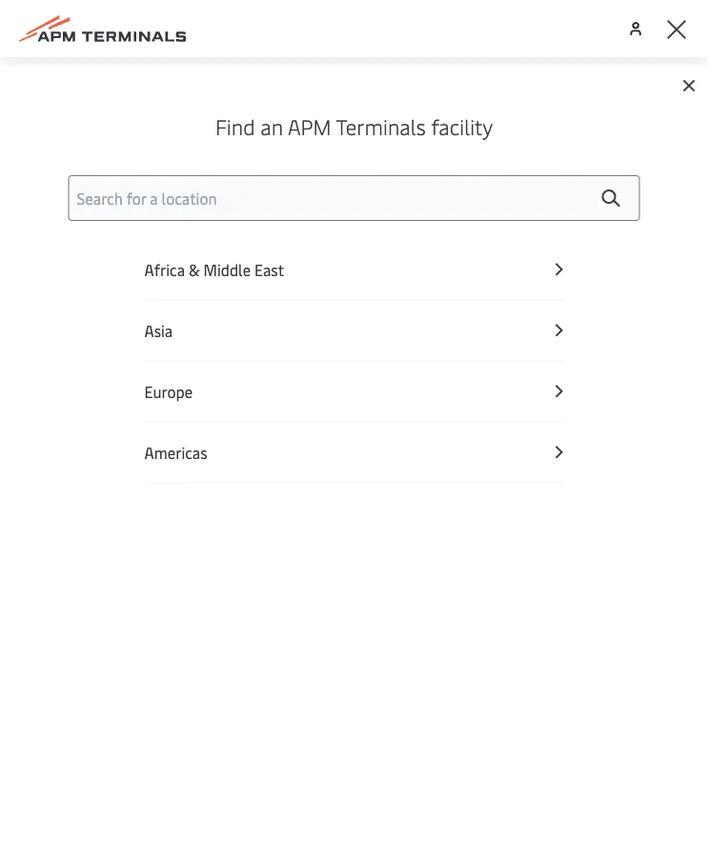 Task type: describe. For each thing, give the bounding box(es) containing it.
find an apm terminals facility
[[215, 112, 493, 141]]

europe
[[144, 381, 193, 402]]

1 the from the left
[[58, 233, 81, 254]]

text search text field
[[57, 540, 651, 586]]

< global home
[[35, 62, 123, 80]]

candidate profile
[[59, 312, 221, 340]]

please use the orange select location button in the menu to contact your local terminal.
[[30, 211, 663, 254]]

home
[[87, 62, 123, 80]]

to
[[385, 233, 401, 254]]

may
[[102, 211, 131, 231]]

select inside button
[[308, 154, 345, 172]]

candidate
[[59, 312, 153, 340]]

facility
[[431, 112, 493, 141]]

americas button
[[144, 423, 564, 484]]

find
[[215, 112, 255, 141]]

2 our from the left
[[623, 188, 646, 208]]

asia
[[144, 320, 173, 341]]

menu
[[343, 233, 382, 254]]

other
[[162, 211, 200, 231]]

apm
[[288, 112, 331, 141]]

terminals
[[336, 112, 426, 141]]

1 of from the left
[[120, 188, 135, 208]]

global home link
[[45, 62, 123, 80]]

terminal.
[[533, 233, 598, 254]]

location inside please use the orange select location button in the menu to contact your local terminal.
[[184, 233, 244, 254]]

terminals
[[30, 211, 98, 231]]

profile
[[158, 312, 221, 340]]

vacancies
[[220, 188, 287, 208]]

accept
[[437, 211, 483, 231]]

Global search search field
[[19, 81, 689, 129]]

Search for a location search field
[[68, 175, 640, 221]]

an
[[260, 112, 283, 141]]



Task type: vqa. For each thing, say whether or not it's contained in the screenshot.
questions
no



Task type: locate. For each thing, give the bounding box(es) containing it.
local inside please use the orange select location button in the menu to contact your local terminal.
[[496, 233, 530, 254]]

africa & middle east
[[144, 259, 284, 280]]

the down terminals
[[58, 233, 81, 254]]

the right in
[[316, 233, 340, 254]]

1 horizontal spatial of
[[604, 188, 620, 208]]

select inside please use the orange select location button in the menu to contact your local terminal.
[[137, 233, 180, 254]]

location down terminals
[[348, 154, 400, 172]]

an overview of our current vacancies is provided below. please apply online. some of our terminals may use other local channels for recruitment or accept open applications.
[[30, 188, 646, 231]]

online.
[[512, 188, 559, 208]]

americas
[[144, 442, 207, 463]]

select location
[[308, 154, 400, 172]]

europe button
[[144, 362, 564, 423]]

provided
[[305, 188, 367, 208]]

use right may
[[134, 211, 158, 231]]

1 horizontal spatial use
[[134, 211, 158, 231]]

0 vertical spatial select
[[308, 154, 345, 172]]

apply
[[469, 188, 508, 208]]

select up provided
[[308, 154, 345, 172]]

our
[[138, 188, 162, 208], [623, 188, 646, 208]]

0 horizontal spatial the
[[58, 233, 81, 254]]

1 horizontal spatial the
[[316, 233, 340, 254]]

location inside button
[[348, 154, 400, 172]]

or
[[419, 211, 433, 231]]

1 horizontal spatial select
[[308, 154, 345, 172]]

local down the current
[[203, 211, 238, 231]]

orange
[[85, 233, 133, 254]]

2 of from the left
[[604, 188, 620, 208]]

0 vertical spatial location
[[348, 154, 400, 172]]

please up or
[[420, 188, 466, 208]]

channels
[[241, 211, 303, 231]]

0 horizontal spatial local
[[203, 211, 238, 231]]

below.
[[371, 188, 417, 208]]

1 horizontal spatial our
[[623, 188, 646, 208]]

0 horizontal spatial select
[[137, 233, 180, 254]]

use inside please use the orange select location button in the menu to contact your local terminal.
[[30, 233, 54, 254]]

0 horizontal spatial our
[[138, 188, 162, 208]]

location
[[348, 154, 400, 172], [184, 233, 244, 254]]

our left the current
[[138, 188, 162, 208]]

0 vertical spatial please
[[420, 188, 466, 208]]

1 vertical spatial use
[[30, 233, 54, 254]]

1 horizontal spatial local
[[496, 233, 530, 254]]

1 vertical spatial select
[[137, 233, 180, 254]]

your
[[461, 233, 493, 254]]

middle
[[204, 259, 251, 280]]

0 horizontal spatial please
[[420, 188, 466, 208]]

please right applications.
[[618, 211, 663, 231]]

overview
[[53, 188, 116, 208]]

east
[[255, 259, 284, 280]]

current
[[165, 188, 217, 208]]

of up may
[[120, 188, 135, 208]]

1 vertical spatial location
[[184, 233, 244, 254]]

local down open
[[496, 233, 530, 254]]

0 vertical spatial use
[[134, 211, 158, 231]]

<
[[35, 62, 42, 80]]

an
[[30, 188, 49, 208]]

some
[[562, 188, 601, 208]]

our right some
[[623, 188, 646, 208]]

1 our from the left
[[138, 188, 162, 208]]

1 horizontal spatial please
[[618, 211, 663, 231]]

use down terminals
[[30, 233, 54, 254]]

africa & middle east button
[[144, 240, 564, 301]]

please inside please use the orange select location button in the menu to contact your local terminal.
[[618, 211, 663, 231]]

is
[[291, 188, 302, 208]]

of right some
[[604, 188, 620, 208]]

&
[[189, 259, 200, 280]]

global
[[45, 62, 84, 80]]

select
[[308, 154, 345, 172], [137, 233, 180, 254]]

location up africa & middle east on the top of page
[[184, 233, 244, 254]]

of
[[120, 188, 135, 208], [604, 188, 620, 208]]

recruitment
[[331, 211, 415, 231]]

local
[[203, 211, 238, 231], [496, 233, 530, 254]]

use
[[134, 211, 158, 231], [30, 233, 54, 254]]

please inside an overview of our current vacancies is provided below. please apply online. some of our terminals may use other local channels for recruitment or accept open applications.
[[420, 188, 466, 208]]

2 the from the left
[[316, 233, 340, 254]]

1 vertical spatial local
[[496, 233, 530, 254]]

select up africa
[[137, 233, 180, 254]]

asia button
[[144, 301, 564, 362]]

0 horizontal spatial location
[[184, 233, 244, 254]]

contact
[[404, 233, 458, 254]]

1 vertical spatial please
[[618, 211, 663, 231]]

applications.
[[525, 211, 615, 231]]

use inside an overview of our current vacancies is provided below. please apply online. some of our terminals may use other local channels for recruitment or accept open applications.
[[134, 211, 158, 231]]

0 horizontal spatial of
[[120, 188, 135, 208]]

the
[[58, 233, 81, 254], [316, 233, 340, 254]]

please
[[420, 188, 466, 208], [618, 211, 663, 231]]

africa
[[144, 259, 185, 280]]

local inside an overview of our current vacancies is provided below. please apply online. some of our terminals may use other local channels for recruitment or accept open applications.
[[203, 211, 238, 231]]

0 vertical spatial local
[[203, 211, 238, 231]]

1 horizontal spatial location
[[348, 154, 400, 172]]

in
[[300, 233, 313, 254]]

0 horizontal spatial use
[[30, 233, 54, 254]]

for
[[307, 211, 328, 231]]

open
[[487, 211, 521, 231]]

select location button
[[19, 139, 689, 187]]

button
[[248, 233, 297, 254]]



